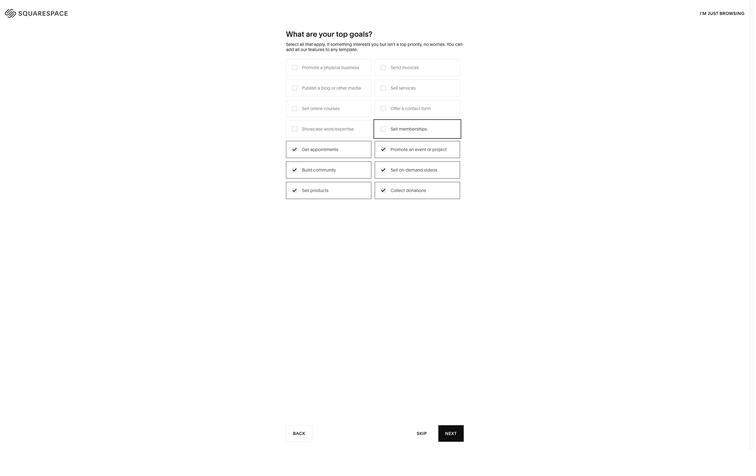 Task type: vqa. For each thing, say whether or not it's contained in the screenshot.
Profits
yes



Task type: locate. For each thing, give the bounding box(es) containing it.
are
[[306, 30, 318, 39]]

properties
[[337, 131, 357, 136]]

get
[[302, 147, 310, 152]]

real estate & properties link
[[309, 131, 363, 136]]

a left blog at left top
[[318, 85, 320, 91]]

or for blog
[[332, 85, 336, 91]]

products
[[311, 188, 329, 193]]

sell for sell memberships
[[391, 126, 398, 132]]

0 horizontal spatial or
[[332, 85, 336, 91]]

home
[[374, 85, 386, 91]]

a for promote a physical business
[[320, 65, 323, 70]]

community
[[313, 167, 336, 173]]

& left non-
[[269, 113, 272, 118]]

you
[[372, 42, 379, 47]]

showcase
[[302, 126, 323, 132]]

a right "offer"
[[402, 106, 404, 111]]

a
[[397, 42, 399, 47], [320, 65, 323, 70], [318, 85, 320, 91], [402, 106, 404, 111]]

demand
[[406, 167, 423, 173]]

sell left memberships
[[391, 126, 398, 132]]

in
[[738, 9, 743, 15]]

skip
[[417, 431, 427, 437]]

offer a contact form
[[391, 106, 431, 111]]

but
[[380, 42, 387, 47]]

& for podcasts
[[323, 103, 326, 109]]

0 horizontal spatial top
[[336, 30, 348, 39]]

0 vertical spatial or
[[332, 85, 336, 91]]

sell services
[[391, 85, 416, 91]]

collect
[[391, 188, 405, 193]]

1 horizontal spatial promote
[[391, 147, 408, 152]]

& right home
[[387, 85, 390, 91]]

1 vertical spatial or
[[428, 147, 432, 152]]

1 horizontal spatial or
[[428, 147, 432, 152]]

template.
[[339, 47, 358, 52]]

sell memberships
[[391, 126, 427, 132]]

& right online
[[323, 103, 326, 109]]

physical
[[324, 65, 341, 70]]

1 vertical spatial promote
[[391, 147, 408, 152]]

blog
[[321, 85, 331, 91]]

sell for sell online courses
[[302, 106, 309, 111]]

top right isn't
[[400, 42, 407, 47]]

0 horizontal spatial promote
[[302, 65, 319, 70]]

i'm
[[701, 11, 707, 16]]

i'm just browsing
[[701, 11, 745, 16]]

browsing
[[720, 11, 745, 16]]

or
[[332, 85, 336, 91], [428, 147, 432, 152]]

& for animals
[[389, 94, 391, 100]]

or right event in the top right of the page
[[428, 147, 432, 152]]

log
[[727, 9, 737, 15]]

community
[[245, 113, 268, 118]]

an
[[409, 147, 414, 152]]

project
[[433, 147, 447, 152]]

restaurants link
[[309, 94, 339, 100]]

& right estate
[[333, 131, 336, 136]]

sell up nature & animals link on the top of the page
[[391, 85, 398, 91]]

contact
[[405, 106, 421, 111]]

sell for sell products
[[302, 188, 309, 193]]

top up something
[[336, 30, 348, 39]]

sell for sell on-demand videos
[[391, 167, 398, 173]]

& for decor
[[387, 85, 390, 91]]

community & non-profits link
[[245, 113, 302, 118]]

sell left on-
[[391, 167, 398, 173]]

videos
[[424, 167, 438, 173]]

podcasts
[[327, 103, 345, 109]]

a left physical
[[320, 65, 323, 70]]

all left that
[[300, 42, 304, 47]]

real
[[309, 131, 318, 136]]

nature
[[374, 94, 388, 100]]

services
[[270, 94, 288, 100]]

sell left products on the left top
[[302, 188, 309, 193]]

0 vertical spatial promote
[[302, 65, 319, 70]]

0 vertical spatial top
[[336, 30, 348, 39]]

no
[[424, 42, 429, 47]]

media & podcasts
[[309, 103, 345, 109]]

dario
[[294, 431, 310, 438]]

sell left online
[[302, 106, 309, 111]]

just
[[708, 11, 719, 16]]

can
[[456, 42, 463, 47]]

get appointments
[[302, 147, 339, 152]]

promote left an
[[391, 147, 408, 152]]

i'm just browsing link
[[701, 5, 745, 22]]

or right blog at left top
[[332, 85, 336, 91]]

sell
[[391, 85, 398, 91], [302, 106, 309, 111], [391, 126, 398, 132], [391, 167, 398, 173], [302, 188, 309, 193]]

publish
[[302, 85, 317, 91]]

log             in link
[[727, 9, 743, 15]]

any
[[331, 47, 338, 52]]

fitness
[[374, 103, 388, 109]]

home & decor link
[[374, 85, 410, 91]]

events link
[[309, 113, 329, 118]]

business
[[342, 65, 360, 70]]

skip button
[[411, 426, 434, 443]]

events
[[309, 113, 323, 118]]

a right isn't
[[397, 42, 399, 47]]

promote a physical business
[[302, 65, 360, 70]]

& right nature
[[389, 94, 391, 100]]

you
[[447, 42, 455, 47]]

1 vertical spatial top
[[400, 42, 407, 47]]

promote down features
[[302, 65, 319, 70]]



Task type: describe. For each thing, give the bounding box(es) containing it.
form
[[422, 106, 431, 111]]

squarespace logo image
[[12, 7, 80, 17]]

interests
[[353, 42, 371, 47]]

sell on-demand videos
[[391, 167, 438, 173]]

animals
[[392, 94, 409, 100]]

back button
[[286, 426, 313, 442]]

publish a blog or other media
[[302, 85, 361, 91]]

work/expertise
[[324, 126, 354, 132]]

real estate & properties
[[309, 131, 357, 136]]

decor
[[391, 85, 404, 91]]

community & non-profits
[[245, 113, 296, 118]]

build
[[302, 167, 312, 173]]

online
[[311, 106, 323, 111]]

showcase work/expertise
[[302, 126, 354, 132]]

other
[[337, 85, 347, 91]]

a inside what are your top goals? select all that apply. if something interests you but isn't a top priority, no worries. you can add all our features to any template.
[[397, 42, 399, 47]]

fitness link
[[374, 103, 394, 109]]

back
[[293, 431, 306, 437]]

next button
[[439, 426, 464, 442]]

squarespace logo link
[[12, 7, 158, 17]]

1 horizontal spatial top
[[400, 42, 407, 47]]

& for non-
[[269, 113, 272, 118]]

media
[[309, 103, 322, 109]]

collect donations
[[391, 188, 427, 193]]

send
[[391, 65, 401, 70]]

invoices
[[403, 65, 419, 70]]

travel link
[[309, 85, 327, 91]]

a for offer a contact form
[[402, 106, 404, 111]]

estate
[[319, 131, 332, 136]]

features
[[309, 47, 325, 52]]

professional services link
[[245, 94, 294, 100]]

isn't
[[388, 42, 396, 47]]

priority,
[[408, 42, 423, 47]]

sell online courses
[[302, 106, 340, 111]]

memberships
[[399, 126, 427, 132]]

next
[[445, 431, 457, 437]]

what are your top goals? select all that apply. if something interests you but isn't a top priority, no worries. you can add all our features to any template.
[[286, 30, 463, 52]]

your
[[319, 30, 335, 39]]

media & podcasts link
[[309, 103, 352, 109]]

on-
[[399, 167, 406, 173]]

home & decor
[[374, 85, 404, 91]]

donations
[[406, 188, 427, 193]]

log             in
[[727, 9, 743, 15]]

worries.
[[430, 42, 446, 47]]

add
[[286, 47, 294, 52]]

something
[[331, 42, 352, 47]]

nature & animals link
[[374, 94, 415, 100]]

restaurants
[[309, 94, 333, 100]]

send invoices
[[391, 65, 419, 70]]

our
[[301, 47, 307, 52]]

sell for sell services
[[391, 85, 398, 91]]

or for event
[[428, 147, 432, 152]]

select
[[286, 42, 299, 47]]

that
[[306, 42, 313, 47]]

goals?
[[350, 30, 373, 39]]

professional
[[245, 94, 269, 100]]

travel
[[309, 85, 321, 91]]

offer
[[391, 106, 401, 111]]

apply.
[[314, 42, 326, 47]]

media
[[348, 85, 361, 91]]

what
[[286, 30, 305, 39]]

promote for promote a physical business
[[302, 65, 319, 70]]

if
[[327, 42, 330, 47]]

a for publish a blog or other media
[[318, 85, 320, 91]]

courses
[[324, 106, 340, 111]]

build community
[[302, 167, 336, 173]]

promote for promote an event or project
[[391, 147, 408, 152]]

promote an event or project
[[391, 147, 447, 152]]

to
[[326, 47, 330, 52]]

nature & animals
[[374, 94, 409, 100]]

appointments
[[311, 147, 339, 152]]

professional services
[[245, 94, 288, 100]]

non-
[[273, 113, 283, 118]]

all left our
[[295, 47, 300, 52]]



